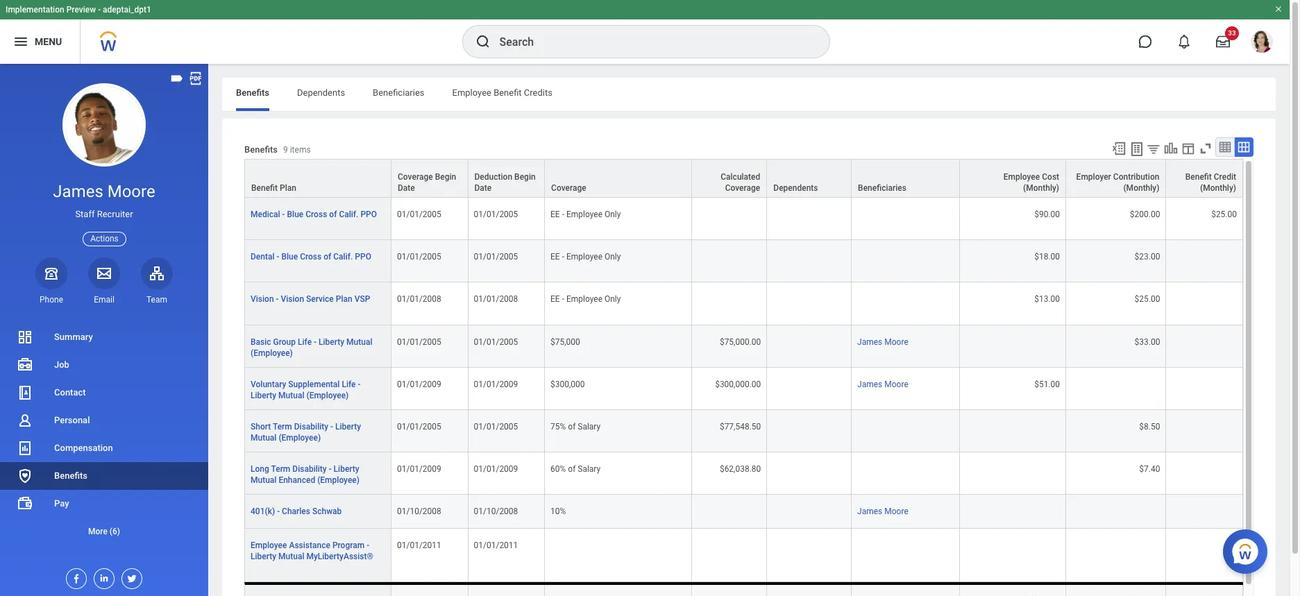 Task type: describe. For each thing, give the bounding box(es) containing it.
export to excel image
[[1112, 141, 1127, 156]]

only for vision - vision service plan vsp
[[605, 295, 621, 304]]

list containing summary
[[0, 324, 208, 546]]

1 vertical spatial $25.00
[[1135, 295, 1161, 304]]

linkedin image
[[94, 569, 110, 584]]

vision - vision service plan vsp
[[251, 295, 370, 304]]

basic
[[251, 337, 271, 347]]

dental - blue cross of calif. ppo link
[[251, 249, 372, 262]]

calculated coverage button
[[692, 160, 767, 197]]

phone
[[40, 295, 63, 305]]

tag image
[[169, 71, 185, 86]]

60%
[[551, 465, 566, 474]]

facebook image
[[67, 569, 82, 585]]

coverage begin date button
[[392, 160, 468, 197]]

row containing long term disability - liberty mutual enhanced (employee)
[[244, 453, 1244, 495]]

of right 60%
[[568, 465, 576, 474]]

- inside menu banner
[[98, 5, 101, 15]]

short term disability - liberty mutual  (employee) link
[[251, 419, 361, 443]]

export to worksheets image
[[1129, 141, 1146, 158]]

benefit plan
[[251, 183, 297, 193]]

staff recruiter
[[75, 209, 133, 220]]

benefits 9 items
[[244, 145, 311, 155]]

more (6) button
[[0, 524, 208, 540]]

james moore link for $300,000.00
[[858, 377, 909, 389]]

mylibertyassist®
[[307, 552, 374, 562]]

ee for medical - blue cross of calif. ppo
[[551, 210, 560, 220]]

mutual for employee assistance program - liberty mutual mylibertyassist®
[[279, 552, 305, 562]]

phone james moore element
[[35, 294, 67, 306]]

mail image
[[96, 265, 113, 282]]

(employee) for supplemental
[[307, 391, 349, 401]]

term for (employee)
[[273, 422, 292, 432]]

compensation link
[[0, 435, 208, 463]]

personal image
[[17, 413, 33, 429]]

mutual for short term disability - liberty mutual  (employee)
[[251, 433, 277, 443]]

$51.00
[[1035, 380, 1061, 389]]

liberty for employee assistance program - liberty mutual mylibertyassist®
[[251, 552, 276, 562]]

recruiter
[[97, 209, 133, 220]]

0 vertical spatial dependents
[[297, 88, 345, 98]]

long
[[251, 465, 269, 474]]

row containing vision - vision service plan vsp
[[244, 283, 1244, 325]]

liberty for voluntary supplemental life - liberty mutual  (employee)
[[251, 391, 276, 401]]

ppo for medical - blue cross of calif. ppo
[[361, 210, 377, 220]]

row containing basic group life - liberty mutual (employee)
[[244, 325, 1244, 368]]

team james moore element
[[141, 294, 173, 306]]

credit
[[1215, 172, 1237, 182]]

coverage for coverage begin date
[[398, 172, 433, 182]]

james inside navigation pane region
[[53, 182, 103, 201]]

blue for dental
[[282, 252, 298, 262]]

search image
[[475, 33, 491, 50]]

phone button
[[35, 257, 67, 306]]

cost
[[1043, 172, 1060, 182]]

view team image
[[149, 265, 165, 282]]

dental - blue cross of calif. ppo
[[251, 252, 372, 262]]

1 vertical spatial benefits
[[244, 145, 278, 155]]

33
[[1229, 29, 1237, 37]]

moore for $75,000
[[885, 337, 909, 347]]

liberty for long term disability - liberty mutual enhanced (employee)
[[334, 465, 360, 474]]

salary for 60% of salary
[[578, 465, 601, 474]]

moore for $300,000
[[885, 380, 909, 389]]

employee assistance program - liberty mutual mylibertyassist®
[[251, 541, 374, 562]]

credits
[[524, 88, 553, 98]]

dependents button
[[768, 160, 852, 197]]

$33.00
[[1135, 337, 1161, 347]]

pay link
[[0, 490, 208, 518]]

benefits inside 'benefits' link
[[54, 471, 87, 481]]

long term disability - liberty mutual enhanced (employee) link
[[251, 462, 360, 486]]

$23.00
[[1135, 252, 1161, 262]]

implementation
[[6, 5, 64, 15]]

(employee) inside the long term disability - liberty mutual enhanced (employee)
[[317, 476, 360, 486]]

adeptai_dpt1
[[103, 5, 151, 15]]

dental
[[251, 252, 275, 262]]

contact link
[[0, 379, 208, 407]]

click to view/edit grid preferences image
[[1181, 141, 1197, 156]]

personal
[[54, 415, 90, 426]]

1 01/01/2011 from the left
[[397, 541, 442, 551]]

james moore for $300,000
[[858, 380, 909, 389]]

vsp
[[355, 295, 370, 304]]

pay image
[[17, 496, 33, 513]]

more (6)
[[88, 527, 120, 537]]

expand/collapse chart image
[[1164, 141, 1179, 156]]

(employee) for group
[[251, 348, 293, 358]]

1 vision from the left
[[251, 295, 274, 304]]

subtotal row row header
[[244, 583, 392, 597]]

(monthly) for credit
[[1201, 183, 1237, 193]]

- inside the long term disability - liberty mutual enhanced (employee)
[[329, 465, 332, 474]]

moore for 10%
[[885, 507, 909, 517]]

team
[[147, 295, 167, 305]]

moore inside navigation pane region
[[107, 182, 155, 201]]

$300,000
[[551, 380, 585, 389]]

james for $300,000
[[858, 380, 883, 389]]

team link
[[141, 257, 173, 306]]

short term disability - liberty mutual  (employee)
[[251, 422, 361, 443]]

benefits link
[[0, 463, 208, 490]]

row containing dental - blue cross of calif. ppo
[[244, 240, 1244, 283]]

60% of salary
[[551, 465, 601, 474]]

employer
[[1077, 172, 1112, 182]]

enhanced
[[279, 476, 315, 486]]

supplemental
[[288, 380, 340, 389]]

row containing short term disability - liberty mutual  (employee)
[[244, 410, 1244, 453]]

mutual for long term disability - liberty mutual enhanced (employee)
[[251, 476, 277, 486]]

beneficiaries inside popup button
[[858, 183, 907, 193]]

75% of salary
[[551, 422, 601, 432]]

ppo for dental - blue cross of calif. ppo
[[355, 252, 372, 262]]

tab list containing benefits
[[222, 78, 1277, 111]]

cross for medical
[[306, 210, 327, 220]]

(employee) for term
[[279, 433, 321, 443]]

justify image
[[13, 33, 29, 50]]

pay
[[54, 499, 69, 509]]

term for enhanced
[[271, 465, 291, 474]]

email button
[[88, 257, 120, 306]]

9
[[283, 145, 288, 155]]

75%
[[551, 422, 566, 432]]

(6)
[[110, 527, 120, 537]]

employee assistance program - liberty mutual mylibertyassist® link
[[251, 538, 374, 562]]

compensation image
[[17, 440, 33, 457]]

liberty for short term disability - liberty mutual  (employee)
[[335, 422, 361, 432]]

employee cost (monthly) button
[[960, 160, 1066, 197]]

- inside "link"
[[282, 210, 285, 220]]

james moore inside navigation pane region
[[53, 182, 155, 201]]

profile logan mcneil image
[[1252, 31, 1274, 56]]

1 horizontal spatial $25.00
[[1212, 210, 1238, 220]]

of inside "link"
[[329, 210, 337, 220]]

charles
[[282, 507, 310, 517]]

- inside 'employee assistance program - liberty mutual mylibertyassist®'
[[367, 541, 370, 551]]

staff
[[75, 209, 95, 220]]

short
[[251, 422, 271, 432]]

only for dental - blue cross of calif. ppo
[[605, 252, 621, 262]]

vision - vision service plan vsp link
[[251, 292, 370, 304]]

ee - employee only for medical - blue cross of calif. ppo
[[551, 210, 621, 220]]

row containing employee assistance program - liberty mutual mylibertyassist®
[[244, 529, 1244, 583]]

0 horizontal spatial beneficiaries
[[373, 88, 425, 98]]

james moore link for $75,000.00
[[858, 334, 909, 347]]

liberty for basic group life - liberty mutual (employee)
[[319, 337, 345, 347]]

actions button
[[83, 232, 126, 246]]

- inside basic group life - liberty mutual (employee)
[[314, 337, 317, 347]]

more
[[88, 527, 108, 537]]

group
[[273, 337, 296, 347]]

benefits image
[[17, 468, 33, 485]]

3 james moore link from the top
[[858, 504, 909, 517]]

ee - employee only for vision - vision service plan vsp
[[551, 295, 621, 304]]



Task type: vqa. For each thing, say whether or not it's contained in the screenshot.
bottom James Moore link
yes



Task type: locate. For each thing, give the bounding box(es) containing it.
of up service
[[324, 252, 331, 262]]

cross down benefit plan 'popup button'
[[306, 210, 327, 220]]

1 vertical spatial disability
[[293, 465, 327, 474]]

liberty inside the long term disability - liberty mutual enhanced (employee)
[[334, 465, 360, 474]]

9 row from the top
[[244, 495, 1244, 529]]

benefit inside benefit credit (monthly)
[[1186, 172, 1212, 182]]

7 row from the top
[[244, 410, 1244, 453]]

$7.40
[[1140, 465, 1161, 474]]

of
[[329, 210, 337, 220], [324, 252, 331, 262], [568, 422, 576, 432], [568, 465, 576, 474]]

vision down dental
[[251, 295, 274, 304]]

0 vertical spatial ee - employee only
[[551, 210, 621, 220]]

close environment banner image
[[1275, 5, 1283, 13]]

(monthly) for cost
[[1024, 183, 1060, 193]]

1 vertical spatial james moore link
[[858, 377, 909, 389]]

term up enhanced at the bottom of the page
[[271, 465, 291, 474]]

1 horizontal spatial coverage
[[551, 183, 587, 193]]

0 horizontal spatial 01/01/2008
[[397, 295, 442, 304]]

1 vertical spatial calif.
[[334, 252, 353, 262]]

1 vertical spatial cross
[[300, 252, 322, 262]]

2 vision from the left
[[281, 295, 304, 304]]

0 horizontal spatial 01/01/2011
[[397, 541, 442, 551]]

date inside deduction begin date
[[475, 183, 492, 193]]

$77,548.50
[[720, 422, 761, 432]]

calculated coverage
[[721, 172, 761, 193]]

benefits up pay
[[54, 471, 87, 481]]

benefits left 9
[[244, 145, 278, 155]]

$62,038.80
[[720, 465, 761, 474]]

begin inside coverage begin date
[[435, 172, 456, 182]]

$25.00 down benefit credit (monthly)
[[1212, 210, 1238, 220]]

0 horizontal spatial life
[[298, 337, 312, 347]]

life for supplemental
[[342, 380, 356, 389]]

10%
[[551, 507, 566, 517]]

plan up medical
[[280, 183, 297, 193]]

ppo inside "link"
[[361, 210, 377, 220]]

0 horizontal spatial coverage
[[398, 172, 433, 182]]

mutual down vsp
[[347, 337, 373, 347]]

life right supplemental
[[342, 380, 356, 389]]

3 ee from the top
[[551, 295, 560, 304]]

term
[[273, 422, 292, 432], [271, 465, 291, 474]]

1 horizontal spatial 01/01/2011
[[474, 541, 518, 551]]

0 horizontal spatial 01/10/2008
[[397, 507, 442, 517]]

medical
[[251, 210, 280, 220]]

james moore
[[53, 182, 155, 201], [858, 337, 909, 347], [858, 380, 909, 389], [858, 507, 909, 517]]

email james moore element
[[88, 294, 120, 306]]

1 horizontal spatial 01/10/2008
[[474, 507, 518, 517]]

disability for enhanced
[[293, 465, 327, 474]]

benefit left the credit
[[1186, 172, 1212, 182]]

disability up enhanced at the bottom of the page
[[293, 465, 327, 474]]

1 vertical spatial salary
[[578, 465, 601, 474]]

coverage begin date
[[398, 172, 456, 193]]

liberty down voluntary
[[251, 391, 276, 401]]

0 vertical spatial ee
[[551, 210, 560, 220]]

cross
[[306, 210, 327, 220], [300, 252, 322, 262]]

mutual inside 'short term disability - liberty mutual  (employee)'
[[251, 433, 277, 443]]

ee - employee only
[[551, 210, 621, 220], [551, 252, 621, 262], [551, 295, 621, 304]]

$200.00
[[1131, 210, 1161, 220]]

1 horizontal spatial 01/01/2008
[[474, 295, 518, 304]]

life inside voluntary supplemental life - liberty mutual  (employee)
[[342, 380, 356, 389]]

inbox large image
[[1217, 35, 1231, 49]]

(employee) up the long term disability - liberty mutual enhanced (employee) link
[[279, 433, 321, 443]]

0 vertical spatial only
[[605, 210, 621, 220]]

2 vertical spatial only
[[605, 295, 621, 304]]

employee cost (monthly)
[[1004, 172, 1060, 193]]

date for deduction begin date
[[475, 183, 492, 193]]

items
[[290, 145, 311, 155]]

liberty
[[319, 337, 345, 347], [251, 391, 276, 401], [335, 422, 361, 432], [334, 465, 360, 474], [251, 552, 276, 562]]

view printable version (pdf) image
[[188, 71, 203, 86]]

salary right the 75%
[[578, 422, 601, 432]]

1 vertical spatial ee
[[551, 252, 560, 262]]

only for medical - blue cross of calif. ppo
[[605, 210, 621, 220]]

mutual inside basic group life - liberty mutual (employee)
[[347, 337, 373, 347]]

$25.00 down $23.00
[[1135, 295, 1161, 304]]

contact image
[[17, 385, 33, 401]]

3 ee - employee only from the top
[[551, 295, 621, 304]]

date inside coverage begin date
[[398, 183, 415, 193]]

begin right deduction
[[515, 172, 536, 182]]

life inside basic group life - liberty mutual (employee)
[[298, 337, 312, 347]]

3 only from the top
[[605, 295, 621, 304]]

2 vertical spatial ee - employee only
[[551, 295, 621, 304]]

liberty inside 'short term disability - liberty mutual  (employee)'
[[335, 422, 361, 432]]

0 horizontal spatial begin
[[435, 172, 456, 182]]

2 date from the left
[[475, 183, 492, 193]]

fullscreen image
[[1199, 141, 1214, 156]]

dependents up items
[[297, 88, 345, 98]]

calif. down benefit plan 'popup button'
[[339, 210, 359, 220]]

0 horizontal spatial date
[[398, 183, 415, 193]]

0 horizontal spatial vision
[[251, 295, 274, 304]]

twitter image
[[122, 569, 138, 585]]

1 ee - employee only from the top
[[551, 210, 621, 220]]

medical - blue cross of calif. ppo
[[251, 210, 377, 220]]

2 01/01/2011 from the left
[[474, 541, 518, 551]]

list
[[0, 324, 208, 546]]

1 horizontal spatial plan
[[336, 295, 353, 304]]

1 vertical spatial ppo
[[355, 252, 372, 262]]

preview
[[66, 5, 96, 15]]

row
[[244, 159, 1244, 198], [244, 198, 1244, 240], [244, 240, 1244, 283], [244, 283, 1244, 325], [244, 325, 1244, 368], [244, 368, 1244, 410], [244, 410, 1244, 453], [244, 453, 1244, 495], [244, 495, 1244, 529], [244, 529, 1244, 583], [244, 583, 1244, 597]]

0 vertical spatial beneficiaries
[[373, 88, 425, 98]]

1 horizontal spatial beneficiaries
[[858, 183, 907, 193]]

program
[[333, 541, 365, 551]]

2 ee from the top
[[551, 252, 560, 262]]

dependents inside popup button
[[774, 183, 819, 193]]

2 vertical spatial benefit
[[251, 183, 278, 193]]

1 begin from the left
[[435, 172, 456, 182]]

menu banner
[[0, 0, 1290, 64]]

email
[[94, 295, 114, 305]]

personal link
[[0, 407, 208, 435]]

1 vertical spatial life
[[342, 380, 356, 389]]

plan inside 'popup button'
[[280, 183, 297, 193]]

ee for dental - blue cross of calif. ppo
[[551, 252, 560, 262]]

2 (monthly) from the left
[[1124, 183, 1160, 193]]

voluntary supplemental life - liberty mutual  (employee) link
[[251, 377, 361, 401]]

deduction begin date
[[475, 172, 536, 193]]

1 vertical spatial term
[[271, 465, 291, 474]]

dependents right calculated coverage
[[774, 183, 819, 193]]

phone image
[[42, 265, 61, 282]]

table image
[[1219, 140, 1233, 154]]

liberty up schwab
[[334, 465, 360, 474]]

job
[[54, 360, 69, 370]]

liberty inside 'employee assistance program - liberty mutual mylibertyassist®'
[[251, 552, 276, 562]]

benefits up benefits 9 items
[[236, 88, 269, 98]]

mutual down short
[[251, 433, 277, 443]]

2 james moore link from the top
[[858, 377, 909, 389]]

2 vertical spatial benefits
[[54, 471, 87, 481]]

2 only from the top
[[605, 252, 621, 262]]

calif. inside "link"
[[339, 210, 359, 220]]

0 vertical spatial james moore link
[[858, 334, 909, 347]]

benefit credit (monthly)
[[1186, 172, 1237, 193]]

liberty down supplemental
[[335, 422, 361, 432]]

toolbar
[[1106, 138, 1254, 159]]

blue inside dental - blue cross of calif. ppo link
[[282, 252, 298, 262]]

benefit plan button
[[245, 160, 391, 197]]

term inside the long term disability - liberty mutual enhanced (employee)
[[271, 465, 291, 474]]

0 horizontal spatial plan
[[280, 183, 297, 193]]

0 vertical spatial benefits
[[236, 88, 269, 98]]

2 begin from the left
[[515, 172, 536, 182]]

benefit inside 'tab list'
[[494, 88, 522, 98]]

begin left deduction
[[435, 172, 456, 182]]

(employee)
[[251, 348, 293, 358], [307, 391, 349, 401], [279, 433, 321, 443], [317, 476, 360, 486]]

begin for deduction begin date
[[515, 172, 536, 182]]

coverage inside coverage begin date
[[398, 172, 433, 182]]

plan left vsp
[[336, 295, 353, 304]]

liberty inside voluntary supplemental life - liberty mutual  (employee)
[[251, 391, 276, 401]]

1 horizontal spatial dependents
[[774, 183, 819, 193]]

blue inside medical - blue cross of calif. ppo "link"
[[287, 210, 304, 220]]

10 row from the top
[[244, 529, 1244, 583]]

tab list
[[222, 78, 1277, 111]]

$8.50
[[1140, 422, 1161, 432]]

0 vertical spatial life
[[298, 337, 312, 347]]

date for coverage begin date
[[398, 183, 415, 193]]

1 vertical spatial blue
[[282, 252, 298, 262]]

cross inside "link"
[[306, 210, 327, 220]]

(employee) up schwab
[[317, 476, 360, 486]]

2 vertical spatial james moore link
[[858, 504, 909, 517]]

mutual down assistance
[[279, 552, 305, 562]]

disability inside the long term disability - liberty mutual enhanced (employee)
[[293, 465, 327, 474]]

vision
[[251, 295, 274, 304], [281, 295, 304, 304]]

(monthly) inside employer contribution (monthly)
[[1124, 183, 1160, 193]]

0 vertical spatial cross
[[306, 210, 327, 220]]

life for group
[[298, 337, 312, 347]]

deduction begin date button
[[468, 160, 545, 197]]

- inside 'short term disability - liberty mutual  (employee)'
[[331, 422, 333, 432]]

0 horizontal spatial (monthly)
[[1024, 183, 1060, 193]]

dependents
[[297, 88, 345, 98], [774, 183, 819, 193]]

- inside voluntary supplemental life - liberty mutual  (employee)
[[358, 380, 361, 389]]

expand table image
[[1238, 140, 1252, 154]]

assistance
[[289, 541, 331, 551]]

summary link
[[0, 324, 208, 351]]

(monthly) for contribution
[[1124, 183, 1160, 193]]

schwab
[[312, 507, 342, 517]]

of down benefit plan 'popup button'
[[329, 210, 337, 220]]

2 01/10/2008 from the left
[[474, 507, 518, 517]]

cross up vision - vision service plan vsp link
[[300, 252, 322, 262]]

ee for vision - vision service plan vsp
[[551, 295, 560, 304]]

1 ee from the top
[[551, 210, 560, 220]]

0 horizontal spatial $25.00
[[1135, 295, 1161, 304]]

mutual inside 'employee assistance program - liberty mutual mylibertyassist®'
[[279, 552, 305, 562]]

0 vertical spatial benefit
[[494, 88, 522, 98]]

disability down voluntary supplemental life - liberty mutual  (employee) at bottom left
[[294, 422, 329, 432]]

01/01/2009
[[397, 380, 442, 389], [474, 380, 518, 389], [397, 465, 442, 474], [474, 465, 518, 474]]

2 row from the top
[[244, 198, 1244, 240]]

disability for (employee)
[[294, 422, 329, 432]]

select to filter grid data image
[[1147, 142, 1162, 156]]

0 vertical spatial disability
[[294, 422, 329, 432]]

begin inside deduction begin date
[[515, 172, 536, 182]]

employee
[[452, 88, 492, 98], [1004, 172, 1041, 182], [567, 210, 603, 220], [567, 252, 603, 262], [567, 295, 603, 304], [251, 541, 287, 551]]

0 horizontal spatial benefit
[[251, 183, 278, 193]]

cell
[[692, 198, 768, 240], [768, 198, 852, 240], [852, 198, 960, 240], [692, 240, 768, 283], [768, 240, 852, 283], [852, 240, 960, 283], [1167, 240, 1244, 283], [692, 283, 768, 325], [768, 283, 852, 325], [852, 283, 960, 325], [1167, 283, 1244, 325], [768, 325, 852, 368], [960, 325, 1067, 368], [1167, 325, 1244, 368], [768, 368, 852, 410], [1067, 368, 1167, 410], [1167, 368, 1244, 410], [768, 410, 852, 453], [852, 410, 960, 453], [960, 410, 1067, 453], [1167, 410, 1244, 453], [768, 453, 852, 495], [852, 453, 960, 495], [960, 453, 1067, 495], [1167, 453, 1244, 495], [692, 495, 768, 529], [768, 495, 852, 529], [960, 495, 1067, 529], [1067, 495, 1167, 529], [1167, 495, 1244, 529], [545, 529, 692, 583], [692, 529, 768, 583], [768, 529, 852, 583], [852, 529, 960, 583], [960, 529, 1067, 583], [1067, 529, 1167, 583], [1167, 529, 1244, 583], [392, 583, 468, 597], [468, 583, 545, 597], [545, 583, 692, 597], [692, 583, 768, 597], [768, 583, 852, 597], [852, 583, 960, 597], [960, 583, 1067, 597], [1067, 583, 1167, 597], [1167, 583, 1244, 597]]

summary
[[54, 332, 93, 342]]

james for $75,000
[[858, 337, 883, 347]]

2 horizontal spatial benefit
[[1186, 172, 1212, 182]]

menu
[[35, 36, 62, 47]]

mutual for basic group life - liberty mutual (employee)
[[347, 337, 373, 347]]

mutual inside voluntary supplemental life - liberty mutual  (employee)
[[279, 391, 305, 401]]

$18.00
[[1035, 252, 1061, 262]]

coverage button
[[545, 160, 692, 197]]

blue right medical
[[287, 210, 304, 220]]

james moore link
[[858, 334, 909, 347], [858, 377, 909, 389], [858, 504, 909, 517]]

vision left service
[[281, 295, 304, 304]]

deduction
[[475, 172, 513, 182]]

begin
[[435, 172, 456, 182], [515, 172, 536, 182]]

cross for dental
[[300, 252, 322, 262]]

$75,000.00
[[720, 337, 761, 347]]

row containing 401(k) - charles schwab
[[244, 495, 1244, 529]]

row containing medical - blue cross of calif. ppo
[[244, 198, 1244, 240]]

beneficiaries button
[[852, 160, 960, 197]]

job image
[[17, 357, 33, 374]]

(monthly) down 'contribution'
[[1124, 183, 1160, 193]]

0 vertical spatial calif.
[[339, 210, 359, 220]]

long term disability - liberty mutual enhanced (employee)
[[251, 465, 360, 486]]

5 row from the top
[[244, 325, 1244, 368]]

service
[[306, 295, 334, 304]]

(monthly) down cost
[[1024, 183, 1060, 193]]

mutual down the long
[[251, 476, 277, 486]]

employee benefit credits
[[452, 88, 553, 98]]

1 salary from the top
[[578, 422, 601, 432]]

1 row from the top
[[244, 159, 1244, 198]]

1 vertical spatial plan
[[336, 295, 353, 304]]

1 only from the top
[[605, 210, 621, 220]]

benefit up medical
[[251, 183, 278, 193]]

calculated
[[721, 172, 761, 182]]

benefit for benefit credit (monthly)
[[1186, 172, 1212, 182]]

life
[[298, 337, 312, 347], [342, 380, 356, 389]]

1 horizontal spatial begin
[[515, 172, 536, 182]]

mutual inside the long term disability - liberty mutual enhanced (employee)
[[251, 476, 277, 486]]

liberty inside basic group life - liberty mutual (employee)
[[319, 337, 345, 347]]

0 horizontal spatial dependents
[[297, 88, 345, 98]]

benefit inside 'popup button'
[[251, 183, 278, 193]]

(monthly) inside benefit credit (monthly)
[[1201, 183, 1237, 193]]

2 salary from the top
[[578, 465, 601, 474]]

-
[[98, 5, 101, 15], [282, 210, 285, 220], [562, 210, 565, 220], [277, 252, 279, 262], [562, 252, 565, 262], [276, 295, 279, 304], [562, 295, 565, 304], [314, 337, 317, 347], [358, 380, 361, 389], [331, 422, 333, 432], [329, 465, 332, 474], [277, 507, 280, 517], [367, 541, 370, 551]]

disability inside 'short term disability - liberty mutual  (employee)'
[[294, 422, 329, 432]]

coverage inside calculated coverage
[[726, 183, 761, 193]]

liberty down service
[[319, 337, 345, 347]]

blue for medical
[[287, 210, 304, 220]]

1 vertical spatial ee - employee only
[[551, 252, 621, 262]]

$300,000.00
[[715, 380, 761, 389]]

row containing voluntary supplemental life - liberty mutual  (employee)
[[244, 368, 1244, 410]]

liberty down the 401(k)
[[251, 552, 276, 562]]

contribution
[[1114, 172, 1160, 182]]

1 01/01/2008 from the left
[[397, 295, 442, 304]]

disability
[[294, 422, 329, 432], [293, 465, 327, 474]]

summary image
[[17, 329, 33, 346]]

8 row from the top
[[244, 453, 1244, 495]]

calif. for dental - blue cross of calif. ppo
[[334, 252, 353, 262]]

coverage
[[398, 172, 433, 182], [551, 183, 587, 193], [726, 183, 761, 193]]

1 date from the left
[[398, 183, 415, 193]]

notifications large image
[[1178, 35, 1192, 49]]

1 horizontal spatial vision
[[281, 295, 304, 304]]

employee inside 'employee assistance program - liberty mutual mylibertyassist®'
[[251, 541, 287, 551]]

33 button
[[1208, 26, 1240, 57]]

coverage for coverage
[[551, 183, 587, 193]]

salary right 60%
[[578, 465, 601, 474]]

salary
[[578, 422, 601, 432], [578, 465, 601, 474]]

2 vertical spatial ee
[[551, 295, 560, 304]]

0 vertical spatial blue
[[287, 210, 304, 220]]

0 vertical spatial ppo
[[361, 210, 377, 220]]

6 row from the top
[[244, 368, 1244, 410]]

james moore for $75,000
[[858, 337, 909, 347]]

1 horizontal spatial benefit
[[494, 88, 522, 98]]

0 vertical spatial term
[[273, 422, 292, 432]]

mutual for voluntary supplemental life - liberty mutual  (employee)
[[279, 391, 305, 401]]

4 row from the top
[[244, 283, 1244, 325]]

(employee) inside basic group life - liberty mutual (employee)
[[251, 348, 293, 358]]

(employee) down supplemental
[[307, 391, 349, 401]]

(monthly) inside employee cost (monthly)
[[1024, 183, 1060, 193]]

$90.00
[[1035, 210, 1061, 220]]

2 01/01/2008 from the left
[[474, 295, 518, 304]]

contact
[[54, 388, 86, 398]]

(employee) down basic
[[251, 348, 293, 358]]

11 row from the top
[[244, 583, 1244, 597]]

ee
[[551, 210, 560, 220], [551, 252, 560, 262], [551, 295, 560, 304]]

1 (monthly) from the left
[[1024, 183, 1060, 193]]

calif. up service
[[334, 252, 353, 262]]

2 horizontal spatial coverage
[[726, 183, 761, 193]]

james
[[53, 182, 103, 201], [858, 337, 883, 347], [858, 380, 883, 389], [858, 507, 883, 517]]

blue right dental
[[282, 252, 298, 262]]

benefit for benefit plan
[[251, 183, 278, 193]]

medical - blue cross of calif. ppo link
[[251, 207, 377, 220]]

employer contribution (monthly) button
[[1067, 160, 1166, 197]]

salary for 75% of salary
[[578, 422, 601, 432]]

row containing coverage begin date
[[244, 159, 1244, 198]]

employee inside employee cost (monthly)
[[1004, 172, 1041, 182]]

james for 10%
[[858, 507, 883, 517]]

$75,000
[[551, 337, 581, 347]]

0 vertical spatial plan
[[280, 183, 297, 193]]

mutual down supplemental
[[279, 391, 305, 401]]

basic group life - liberty mutual (employee)
[[251, 337, 373, 358]]

of right the 75%
[[568, 422, 576, 432]]

compensation
[[54, 443, 113, 454]]

(employee) inside 'short term disability - liberty mutual  (employee)'
[[279, 433, 321, 443]]

Search Workday  search field
[[500, 26, 801, 57]]

benefit left credits
[[494, 88, 522, 98]]

more (6) button
[[0, 518, 208, 546]]

1 vertical spatial beneficiaries
[[858, 183, 907, 193]]

term inside 'short term disability - liberty mutual  (employee)'
[[273, 422, 292, 432]]

2 horizontal spatial (monthly)
[[1201, 183, 1237, 193]]

ppo up vsp
[[355, 252, 372, 262]]

1 horizontal spatial life
[[342, 380, 356, 389]]

401(k) - charles schwab link
[[251, 504, 342, 517]]

401(k) - charles schwab
[[251, 507, 342, 517]]

calif. for medical - blue cross of calif. ppo
[[339, 210, 359, 220]]

(monthly) down the credit
[[1201, 183, 1237, 193]]

james moore for 10%
[[858, 507, 909, 517]]

begin for coverage begin date
[[435, 172, 456, 182]]

1 01/10/2008 from the left
[[397, 507, 442, 517]]

life right group
[[298, 337, 312, 347]]

(employee) inside voluntary supplemental life - liberty mutual  (employee)
[[307, 391, 349, 401]]

1 horizontal spatial (monthly)
[[1124, 183, 1160, 193]]

ee - employee only for dental - blue cross of calif. ppo
[[551, 252, 621, 262]]

navigation pane region
[[0, 64, 208, 597]]

$25.00
[[1212, 210, 1238, 220], [1135, 295, 1161, 304]]

job link
[[0, 351, 208, 379]]

401(k)
[[251, 507, 275, 517]]

term right short
[[273, 422, 292, 432]]

3 row from the top
[[244, 240, 1244, 283]]

1 vertical spatial only
[[605, 252, 621, 262]]

3 (monthly) from the left
[[1201, 183, 1237, 193]]

2 ee - employee only from the top
[[551, 252, 621, 262]]

basic group life - liberty mutual (employee) link
[[251, 334, 373, 358]]

ppo down benefit plan 'popup button'
[[361, 210, 377, 220]]

1 vertical spatial dependents
[[774, 183, 819, 193]]

0 vertical spatial salary
[[578, 422, 601, 432]]

0 vertical spatial $25.00
[[1212, 210, 1238, 220]]

1 vertical spatial benefit
[[1186, 172, 1212, 182]]

1 horizontal spatial date
[[475, 183, 492, 193]]

voluntary supplemental life - liberty mutual  (employee)
[[251, 380, 361, 401]]

1 james moore link from the top
[[858, 334, 909, 347]]



